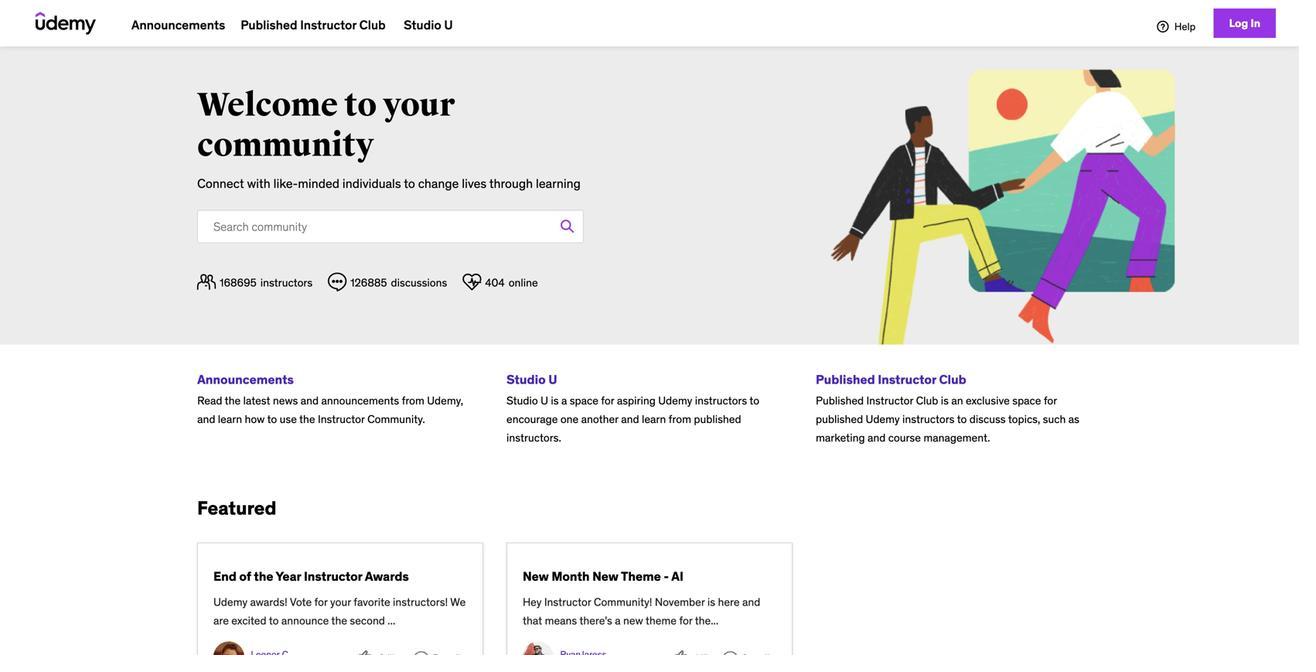 Task type: vqa. For each thing, say whether or not it's contained in the screenshot.
second New from right
yes



Task type: describe. For each thing, give the bounding box(es) containing it.
change
[[418, 176, 459, 191]]

online
[[509, 276, 538, 290]]

0 horizontal spatial studio u link
[[396, 4, 461, 47]]

with
[[247, 176, 271, 191]]

there's
[[580, 614, 612, 628]]

your inside welcome to your community
[[383, 85, 455, 125]]

announcements
[[321, 393, 399, 407]]

discuss
[[970, 412, 1006, 426]]

featured
[[197, 496, 277, 520]]

management.
[[924, 431, 990, 445]]

community.
[[367, 412, 425, 426]]

as
[[1069, 412, 1080, 426]]

november
[[655, 595, 705, 609]]

the right use
[[299, 412, 315, 426]]

1 new from the left
[[523, 568, 549, 584]]

2 vertical spatial published
[[816, 393, 864, 407]]

0 vertical spatial announcements link
[[124, 4, 233, 47]]

announcements for announcements read the latest news and announcements from udemy, and learn how to use the instructor community.
[[197, 372, 294, 388]]

aspiring
[[617, 393, 656, 407]]

how
[[245, 412, 265, 426]]

awards!
[[250, 595, 288, 609]]

exclusive
[[966, 393, 1010, 407]]

such
[[1043, 412, 1066, 426]]

-
[[664, 568, 669, 584]]

instructor inside announcements read the latest news and announcements from udemy, and learn how to use the instructor community.
[[318, 412, 365, 426]]

for inside hey instructor community!   november is here and that means there's a new theme for the...
[[679, 614, 693, 628]]

announcements read the latest news and announcements from udemy, and learn how to use the instructor community.
[[197, 372, 463, 426]]

space inside published instructor club published instructor club is an exclusive space for published udemy instructors to discuss topics, such as marketing and course management.
[[1013, 393, 1041, 407]]

udemy inside published instructor club published instructor club is an exclusive space for published udemy instructors to discuss topics, such as marketing and course management.
[[866, 412, 900, 426]]

connect with like-minded individuals to change lives through learning
[[197, 176, 581, 191]]

are
[[213, 614, 229, 628]]

the right read
[[225, 393, 241, 407]]

2 vertical spatial studio
[[507, 393, 538, 407]]

is for instructor
[[708, 595, 715, 609]]

168695 instructors
[[220, 276, 313, 290]]

awards
[[365, 568, 409, 584]]

log in link
[[1214, 9, 1276, 38]]

for inside udemy awards! vote for your favorite instructors!   we are excited to announce the second ...
[[314, 595, 328, 609]]

Search text field
[[197, 210, 584, 243]]

and inside hey instructor community!   november is here and that means there's a new theme for the...
[[742, 595, 760, 609]]

announce
[[281, 614, 329, 628]]

1 horizontal spatial studio u link
[[507, 372, 557, 388]]

published for published instructor club published instructor club is an exclusive space for published udemy instructors to discuss topics, such as marketing and course management.
[[816, 372, 875, 388]]

of
[[239, 568, 251, 584]]

encourage
[[507, 412, 558, 426]]

new month new theme - ai link
[[523, 568, 684, 584]]

end of the year instructor awards
[[213, 568, 409, 584]]

topics,
[[1008, 412, 1040, 426]]

0 vertical spatial instructors
[[260, 276, 313, 290]]

help
[[1175, 20, 1196, 33]]

use
[[280, 412, 297, 426]]

welcome to your community
[[197, 85, 455, 166]]

discussions
[[391, 276, 447, 290]]

1 vertical spatial announcements link
[[197, 372, 294, 388]]

2 vertical spatial u
[[541, 393, 548, 407]]

community!
[[594, 595, 652, 609]]

log
[[1229, 16, 1248, 30]]

year
[[276, 568, 301, 584]]

and inside studio u studio u is a space for aspiring udemy instructors to encourage one another and learn from published instructors.
[[621, 412, 639, 426]]

lives
[[462, 176, 487, 191]]

month
[[552, 568, 590, 584]]

community
[[197, 125, 374, 166]]

studio u
[[404, 17, 453, 33]]

and down read
[[197, 412, 215, 426]]

udemy awards! vote for your favorite instructors!   we are excited to announce the second ...
[[213, 595, 466, 628]]

instructors.
[[507, 431, 561, 445]]

that
[[523, 614, 542, 628]]

latest
[[243, 393, 270, 407]]

published instructor club
[[241, 17, 386, 33]]

for inside studio u studio u is a space for aspiring udemy instructors to encourage one another and learn from published instructors.
[[601, 393, 614, 407]]

udemy inside studio u studio u is a space for aspiring udemy instructors to encourage one another and learn from published instructors.
[[658, 393, 692, 407]]

instructors!
[[393, 595, 448, 609]]

read
[[197, 393, 222, 407]]

one
[[561, 412, 579, 426]]

marketing
[[816, 431, 865, 445]]

to inside welcome to your community
[[344, 85, 377, 125]]

the right of
[[254, 568, 273, 584]]

instructors inside published instructor club published instructor club is an exclusive space for published udemy instructors to discuss topics, such as marketing and course management.
[[903, 412, 955, 426]]

published inside studio u studio u is a space for aspiring udemy instructors to encourage one another and learn from published instructors.
[[694, 412, 741, 426]]

168695
[[220, 276, 257, 290]]

club for published instructor club
[[359, 17, 386, 33]]

log in
[[1229, 16, 1261, 30]]

welcome
[[197, 85, 338, 125]]

published for published instructor club
[[241, 17, 297, 33]]



Task type: locate. For each thing, give the bounding box(es) containing it.
favorite
[[354, 595, 390, 609]]

2 horizontal spatial is
[[941, 393, 949, 407]]

udemy up the are
[[213, 595, 248, 609]]

1 vertical spatial studio
[[507, 372, 546, 388]]

1 learn from the left
[[218, 412, 242, 426]]

is inside hey instructor community!   november is here and that means there's a new theme for the...
[[708, 595, 715, 609]]

new
[[623, 614, 643, 628]]

0 horizontal spatial your
[[330, 595, 351, 609]]

1 vertical spatial studio u link
[[507, 372, 557, 388]]

to inside announcements read the latest news and announcements from udemy, and learn how to use the instructor community.
[[267, 412, 277, 426]]

instructors inside studio u studio u is a space for aspiring udemy instructors to encourage one another and learn from published instructors.
[[695, 393, 747, 407]]

and right news
[[301, 393, 319, 407]]

1 horizontal spatial published
[[816, 412, 863, 426]]

0 horizontal spatial new
[[523, 568, 549, 584]]

0 vertical spatial club
[[359, 17, 386, 33]]

studio u studio u is a space for aspiring udemy instructors to encourage one another and learn from published instructors.
[[507, 372, 760, 445]]

announcements for announcements
[[131, 17, 225, 33]]

1 vertical spatial published
[[816, 372, 875, 388]]

new up community! in the bottom of the page
[[592, 568, 619, 584]]

for up "such"
[[1044, 393, 1057, 407]]

0 vertical spatial announcements
[[131, 17, 225, 33]]

1 horizontal spatial udemy
[[658, 393, 692, 407]]

instructor
[[300, 17, 357, 33], [878, 372, 937, 388], [867, 393, 914, 407], [318, 412, 365, 426], [304, 568, 362, 584], [544, 595, 591, 609]]

1 space from the left
[[570, 393, 599, 407]]

theme
[[646, 614, 677, 628]]

means
[[545, 614, 577, 628]]

0 vertical spatial a
[[561, 393, 567, 407]]

news
[[273, 393, 298, 407]]

and
[[301, 393, 319, 407], [197, 412, 215, 426], [621, 412, 639, 426], [868, 431, 886, 445], [742, 595, 760, 609]]

udemy inside udemy awards! vote for your favorite instructors!   we are excited to announce the second ...
[[213, 595, 248, 609]]

learn left how
[[218, 412, 242, 426]]

1 vertical spatial udemy
[[866, 412, 900, 426]]

is left an
[[941, 393, 949, 407]]

studio
[[404, 17, 441, 33], [507, 372, 546, 388], [507, 393, 538, 407]]

2 vertical spatial club
[[916, 393, 938, 407]]

hey instructor community!   november is here and that means there's a new theme for the...
[[523, 595, 760, 628]]

0 horizontal spatial a
[[561, 393, 567, 407]]

is
[[551, 393, 559, 407], [941, 393, 949, 407], [708, 595, 715, 609]]

the inside udemy awards! vote for your favorite instructors!   we are excited to announce the second ...
[[331, 614, 347, 628]]

1 horizontal spatial instructors
[[695, 393, 747, 407]]

published inside published instructor club published instructor club is an exclusive space for published udemy instructors to discuss topics, such as marketing and course management.
[[816, 412, 863, 426]]

to
[[344, 85, 377, 125], [404, 176, 415, 191], [750, 393, 760, 407], [267, 412, 277, 426], [957, 412, 967, 426], [269, 614, 279, 628]]

your inside udemy awards! vote for your favorite instructors!   we are excited to announce the second ...
[[330, 595, 351, 609]]

1 horizontal spatial a
[[615, 614, 621, 628]]

here
[[718, 595, 740, 609]]

space
[[570, 393, 599, 407], [1013, 393, 1041, 407]]

...
[[388, 614, 395, 628]]

1 horizontal spatial space
[[1013, 393, 1041, 407]]

published instructor club published instructor club is an exclusive space for published udemy instructors to discuss topics, such as marketing and course management.
[[816, 372, 1080, 445]]

is inside studio u studio u is a space for aspiring udemy instructors to encourage one another and learn from published instructors.
[[551, 393, 559, 407]]

a left new
[[615, 614, 621, 628]]

u for studio u
[[444, 17, 453, 33]]

like-
[[273, 176, 298, 191]]

a inside hey instructor community!   november is here and that means there's a new theme for the...
[[615, 614, 621, 628]]

studio for studio u
[[404, 17, 441, 33]]

and right here
[[742, 595, 760, 609]]

2 vertical spatial instructors
[[903, 412, 955, 426]]

club up an
[[939, 372, 967, 388]]

excited
[[231, 614, 267, 628]]

end
[[213, 568, 237, 584]]

2 learn from the left
[[642, 412, 666, 426]]

1 horizontal spatial is
[[708, 595, 715, 609]]

0 horizontal spatial instructors
[[260, 276, 313, 290]]

0 horizontal spatial space
[[570, 393, 599, 407]]

through
[[489, 176, 533, 191]]

theme
[[621, 568, 661, 584]]

2 horizontal spatial udemy
[[866, 412, 900, 426]]

the
[[225, 393, 241, 407], [299, 412, 315, 426], [254, 568, 273, 584], [331, 614, 347, 628]]

udemy,
[[427, 393, 463, 407]]

0 vertical spatial published instructor club link
[[233, 4, 393, 47]]

course
[[888, 431, 921, 445]]

the...
[[695, 614, 719, 628]]

from inside announcements read the latest news and announcements from udemy, and learn how to use the instructor community.
[[402, 393, 425, 407]]

126885 discussions
[[350, 276, 447, 290]]

second
[[350, 614, 385, 628]]

404 online
[[485, 276, 538, 290]]

is up encourage on the bottom left of page
[[551, 393, 559, 407]]

from
[[402, 393, 425, 407], [669, 412, 691, 426]]

space inside studio u studio u is a space for aspiring udemy instructors to encourage one another and learn from published instructors.
[[570, 393, 599, 407]]

learn inside announcements read the latest news and announcements from udemy, and learn how to use the instructor community.
[[218, 412, 242, 426]]

1 horizontal spatial learn
[[642, 412, 666, 426]]

to inside published instructor club published instructor club is an exclusive space for published udemy instructors to discuss topics, such as marketing and course management.
[[957, 412, 967, 426]]

0 vertical spatial studio u link
[[396, 4, 461, 47]]

individuals
[[343, 176, 401, 191]]

announcements inside announcements read the latest news and announcements from udemy, and learn how to use the instructor community.
[[197, 372, 294, 388]]

0 horizontal spatial from
[[402, 393, 425, 407]]

club
[[359, 17, 386, 33], [939, 372, 967, 388], [916, 393, 938, 407]]

1 vertical spatial published instructor club link
[[816, 372, 967, 388]]

to inside udemy awards! vote for your favorite instructors!   we are excited to announce the second ...
[[269, 614, 279, 628]]

0 vertical spatial published
[[241, 17, 297, 33]]

hey
[[523, 595, 542, 609]]

minded
[[298, 176, 340, 191]]

0 horizontal spatial club
[[359, 17, 386, 33]]

1 vertical spatial a
[[615, 614, 621, 628]]

u for studio u studio u is a space for aspiring udemy instructors to encourage one another and learn from published instructors.
[[549, 372, 557, 388]]

and left course
[[868, 431, 886, 445]]

connect
[[197, 176, 244, 191]]

published
[[694, 412, 741, 426], [816, 412, 863, 426]]

1 horizontal spatial from
[[669, 412, 691, 426]]

0 horizontal spatial udemy
[[213, 595, 248, 609]]

is for u
[[551, 393, 559, 407]]

1 vertical spatial instructors
[[695, 393, 747, 407]]

studio for studio u studio u is a space for aspiring udemy instructors to encourage one another and learn from published instructors.
[[507, 372, 546, 388]]

we
[[450, 595, 466, 609]]

1 vertical spatial from
[[669, 412, 691, 426]]

for down november
[[679, 614, 693, 628]]

announcements link
[[124, 4, 233, 47], [197, 372, 294, 388]]

in
[[1251, 16, 1261, 30]]

studio u link
[[396, 4, 461, 47], [507, 372, 557, 388]]

for
[[601, 393, 614, 407], [1044, 393, 1057, 407], [314, 595, 328, 609], [679, 614, 693, 628]]

udemy up course
[[866, 412, 900, 426]]

learning
[[536, 176, 581, 191]]

learn inside studio u studio u is a space for aspiring udemy instructors to encourage one another and learn from published instructors.
[[642, 412, 666, 426]]

2 published from the left
[[816, 412, 863, 426]]

udemy right the aspiring
[[658, 393, 692, 407]]

0 horizontal spatial published instructor club link
[[233, 4, 393, 47]]

for inside published instructor club published instructor club is an exclusive space for published udemy instructors to discuss topics, such as marketing and course management.
[[1044, 393, 1057, 407]]

an
[[952, 393, 963, 407]]

for up 'another'
[[601, 393, 614, 407]]

1 horizontal spatial new
[[592, 568, 619, 584]]

1 vertical spatial announcements
[[197, 372, 294, 388]]

instructor inside hey instructor community!   november is here and that means there's a new theme for the...
[[544, 595, 591, 609]]

end of the year instructor awards link
[[213, 568, 409, 584]]

0 horizontal spatial learn
[[218, 412, 242, 426]]

the left second
[[331, 614, 347, 628]]

help link
[[1155, 20, 1196, 33]]

is inside published instructor club published instructor club is an exclusive space for published udemy instructors to discuss topics, such as marketing and course management.
[[941, 393, 949, 407]]

404
[[485, 276, 505, 290]]

a inside studio u studio u is a space for aspiring udemy instructors to encourage one another and learn from published instructors.
[[561, 393, 567, 407]]

1 horizontal spatial published instructor club link
[[816, 372, 967, 388]]

club left studio u
[[359, 17, 386, 33]]

learn down the aspiring
[[642, 412, 666, 426]]

a
[[561, 393, 567, 407], [615, 614, 621, 628]]

announcements
[[131, 17, 225, 33], [197, 372, 294, 388]]

1 published from the left
[[694, 412, 741, 426]]

published
[[241, 17, 297, 33], [816, 372, 875, 388], [816, 393, 864, 407]]

vote
[[290, 595, 312, 609]]

your
[[383, 85, 455, 125], [330, 595, 351, 609]]

126885
[[350, 276, 387, 290]]

ai
[[671, 568, 684, 584]]

and down the aspiring
[[621, 412, 639, 426]]

1 vertical spatial your
[[330, 595, 351, 609]]

new up hey at the left bottom of the page
[[523, 568, 549, 584]]

2 vertical spatial udemy
[[213, 595, 248, 609]]

u
[[444, 17, 453, 33], [549, 372, 557, 388], [541, 393, 548, 407]]

2 horizontal spatial club
[[939, 372, 967, 388]]

from inside studio u studio u is a space for aspiring udemy instructors to encourage one another and learn from published instructors.
[[669, 412, 691, 426]]

new month new theme - ai
[[523, 568, 684, 584]]

to inside studio u studio u is a space for aspiring udemy instructors to encourage one another and learn from published instructors.
[[750, 393, 760, 407]]

0 vertical spatial from
[[402, 393, 425, 407]]

club left an
[[916, 393, 938, 407]]

published instructor club link
[[233, 4, 393, 47], [816, 372, 967, 388]]

learn
[[218, 412, 242, 426], [642, 412, 666, 426]]

a up one
[[561, 393, 567, 407]]

space up topics,
[[1013, 393, 1041, 407]]

0 vertical spatial udemy
[[658, 393, 692, 407]]

0 vertical spatial u
[[444, 17, 453, 33]]

0 horizontal spatial published
[[694, 412, 741, 426]]

1 vertical spatial u
[[549, 372, 557, 388]]

2 space from the left
[[1013, 393, 1041, 407]]

space up one
[[570, 393, 599, 407]]

and inside published instructor club published instructor club is an exclusive space for published udemy instructors to discuss topics, such as marketing and course management.
[[868, 431, 886, 445]]

2 horizontal spatial instructors
[[903, 412, 955, 426]]

for right vote
[[314, 595, 328, 609]]

0 vertical spatial studio
[[404, 17, 441, 33]]

club for published instructor club published instructor club is an exclusive space for published udemy instructors to discuss topics, such as marketing and course management.
[[939, 372, 967, 388]]

0 horizontal spatial is
[[551, 393, 559, 407]]

2 new from the left
[[592, 568, 619, 584]]

1 horizontal spatial club
[[916, 393, 938, 407]]

1 horizontal spatial your
[[383, 85, 455, 125]]

is left here
[[708, 595, 715, 609]]

udemy
[[658, 393, 692, 407], [866, 412, 900, 426], [213, 595, 248, 609]]

0 vertical spatial your
[[383, 85, 455, 125]]

another
[[581, 412, 619, 426]]

None submit
[[550, 210, 584, 243]]

1 vertical spatial club
[[939, 372, 967, 388]]



